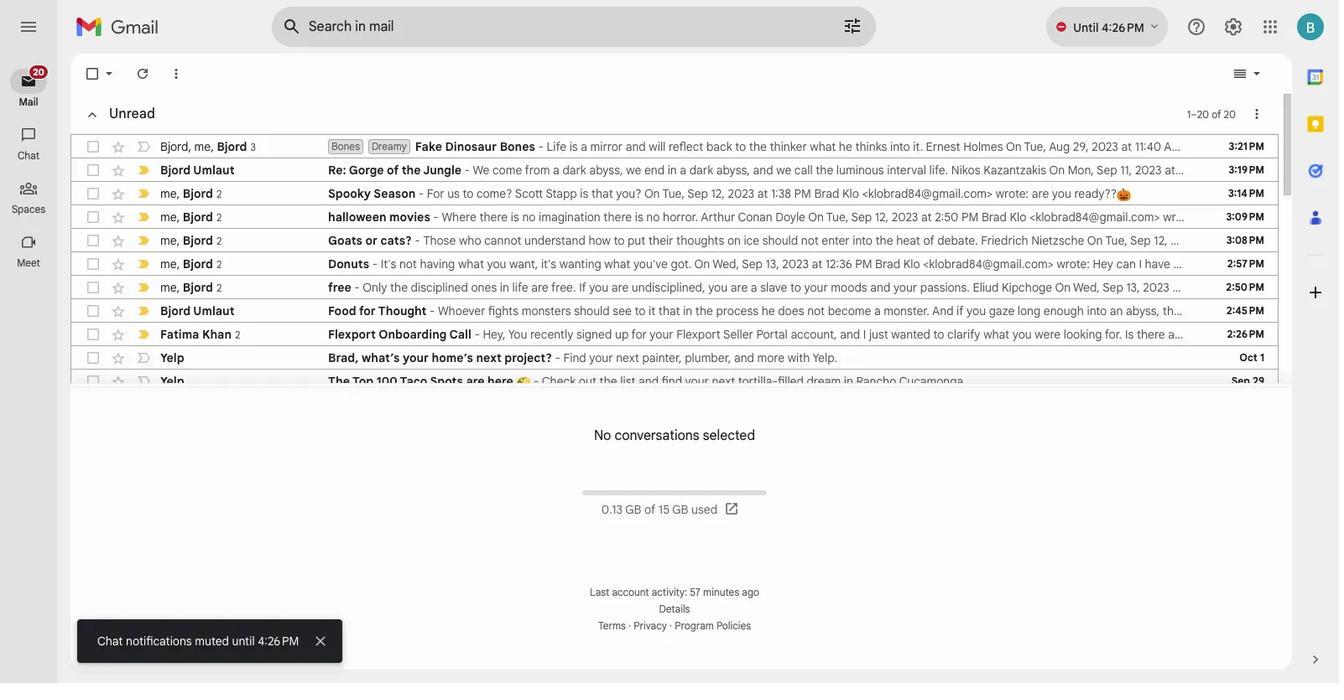 Task type: vqa. For each thing, say whether or not it's contained in the screenshot.


Task type: describe. For each thing, give the bounding box(es) containing it.
dreamy
[[372, 140, 407, 153]]

fatima
[[160, 327, 199, 342]]

0 horizontal spatial will
[[649, 139, 666, 154]]

2 gaze from the left
[[1237, 304, 1263, 319]]

at left 10:24
[[1165, 163, 1175, 178]]

0 horizontal spatial next
[[476, 351, 502, 366]]

0 vertical spatial i
[[1139, 257, 1142, 272]]

5 ͏͏ from the left
[[1068, 374, 1072, 389]]

20 inside navigation
[[33, 66, 44, 78]]

at left 1:38
[[757, 186, 768, 201]]

want,
[[509, 257, 538, 272]]

main content containing unread
[[70, 54, 1339, 684]]

2023 right 11,
[[1135, 163, 1162, 178]]

0.13
[[601, 502, 623, 517]]

sep down ice
[[742, 257, 763, 272]]

meet
[[17, 257, 40, 269]]

sep up an
[[1103, 280, 1123, 295]]

at left the 11:40
[[1121, 139, 1132, 154]]

umlaut for food for thought - whoever fights monsters should see to it that in the process he does not become a monster. and if you gaze long enough into an abyss, the abyss will gaze back into you.
[[193, 304, 235, 319]]

for
[[427, 186, 444, 201]]

0 vertical spatial wed,
[[712, 257, 739, 272]]

you've
[[633, 257, 668, 272]]

until
[[232, 634, 255, 649]]

support image
[[1186, 17, 1206, 37]]

and down seller
[[734, 351, 754, 366]]

0 horizontal spatial back
[[706, 139, 732, 154]]

in left "exchang"
[[1283, 257, 1293, 272]]

<klobrad84@gmail.c
[[1232, 139, 1339, 154]]

got.
[[671, 257, 692, 272]]

2023 up slave
[[782, 257, 809, 272]]

at left 2:50 at the right top of page
[[921, 210, 932, 225]]

me for halloween movies - where there is no imagination there is no horror. arthur conan doyle on tue, sep 12, 2023 at 2:50 pm brad klo <klobrad84@gmail.com> wrote: hey guys what are your fav
[[160, 209, 177, 224]]

thinks
[[855, 139, 887, 154]]

in left life
[[500, 280, 509, 295]]

the left process
[[695, 304, 713, 319]]

brad, what's your home's next project? - find your next painter, plumber, and more with yelp. ͏ ͏ ͏ ͏ ͏ ͏ ͏ ͏ ͏ ͏ ͏ ͏ ͏ ͏ ͏ ͏ ͏ ͏ ͏ ͏ ͏ ͏ ͏ ͏ ͏ ͏ ͏ ͏ ͏ ͏ ͏ ͏ ͏ ͏ ͏ ͏ ͏ ͏ ͏ ͏ ͏ ͏ ͏ ͏ ͏ ͏ ͏ ͏ ͏ ͏ ͏ ͏ ͏ ͏ ͏ ͏ ͏ ͏ ͏ ͏ ͏ ͏ ͏ ͏ ͏ ͏ ͏ ͏ ͏ ͏ ͏ ͏ ͏ ͏
[[328, 351, 1060, 366]]

into left an
[[1087, 304, 1107, 319]]

khan
[[202, 327, 232, 342]]

service
[[1232, 327, 1271, 342]]

disciplined
[[411, 280, 468, 295]]

Search in mail text field
[[309, 18, 795, 35]]

10:24
[[1178, 163, 1207, 178]]

sep up horror.
[[687, 186, 708, 201]]

you right if
[[967, 304, 986, 319]]

particular
[[1178, 327, 1229, 342]]

klo down the 1 – 20 of 20
[[1213, 139, 1229, 154]]

privacy
[[634, 620, 667, 633]]

, for goats or cats?
[[177, 233, 180, 248]]

ago
[[742, 586, 759, 599]]

sep left 29
[[1231, 375, 1250, 388]]

a left mirror
[[581, 139, 587, 154]]

sep up can
[[1130, 233, 1151, 248]]

what's
[[362, 351, 400, 366]]

where
[[442, 210, 476, 225]]

thoughts
[[676, 233, 724, 248]]

0 vertical spatial not
[[801, 233, 819, 248]]

🎃 image
[[1117, 188, 1131, 202]]

it's
[[541, 257, 556, 272]]

what up re: gorge of the jungle - we come from a dark abyss, we end in a dark abyss, and we call the luminous interval life. nikos kazantzakis on mon, sep 11, 2023 at 10:24 am james peterson <jam
[[810, 139, 836, 154]]

no conversations selected
[[594, 428, 755, 444]]

life
[[512, 280, 528, 295]]

is up put
[[635, 210, 643, 225]]

jungle
[[423, 163, 461, 178]]

klo up the friedrich at right
[[1010, 210, 1026, 225]]

details link
[[659, 603, 690, 616]]

2:57 pm
[[1227, 258, 1264, 270]]

, for donuts
[[177, 256, 180, 271]]

2:45 pm
[[1226, 305, 1264, 317]]

you down the long
[[1012, 327, 1032, 342]]

- left for
[[418, 186, 424, 201]]

of up the season
[[387, 163, 399, 178]]

chat heading
[[0, 149, 57, 163]]

pm right 2:50 at the right top of page
[[961, 210, 979, 225]]

what right guys
[[1251, 210, 1277, 225]]

🌮 image
[[516, 376, 530, 390]]

clarify
[[947, 327, 980, 342]]

2 vertical spatial <klobrad84@gmail.com>
[[923, 257, 1054, 272]]

0 horizontal spatial abyss,
[[589, 163, 623, 178]]

2 horizontal spatial abyss,
[[1126, 304, 1160, 319]]

on up enough
[[1055, 280, 1071, 295]]

find
[[661, 374, 682, 389]]

call
[[449, 327, 471, 342]]

2023 up the heat
[[892, 210, 918, 225]]

call
[[794, 163, 813, 178]]

are down kazantzakis
[[1032, 186, 1049, 201]]

0 vertical spatial 13,
[[766, 257, 779, 272]]

tue, up horror.
[[662, 186, 685, 201]]

in right dream
[[844, 374, 853, 389]]

us
[[447, 186, 460, 201]]

1 me , bjord 2 from the top
[[160, 186, 222, 201]]

1 · from the left
[[628, 620, 631, 633]]

become
[[828, 304, 871, 319]]

on right nietzsche
[[1087, 233, 1103, 248]]

into down <klobrad84@
[[1294, 304, 1314, 319]]

details
[[659, 603, 690, 616]]

1 horizontal spatial 20
[[1197, 108, 1209, 120]]

dream
[[807, 374, 841, 389]]

are right life
[[531, 280, 548, 295]]

7 row from the top
[[71, 276, 1339, 300]]

sep left 11,
[[1097, 163, 1117, 178]]

2:50 pm
[[1226, 281, 1264, 294]]

guys
[[1223, 210, 1248, 225]]

refresh image
[[134, 65, 151, 82]]

0 horizontal spatial am
[[1164, 139, 1182, 154]]

mail
[[19, 96, 38, 108]]

umlaut for re: gorge of the jungle - we come from a dark abyss, we end in a dark abyss, and we call the luminous interval life. nikos kazantzakis on mon, sep 11, 2023 at 10:24 am james peterson <jam
[[193, 163, 235, 178]]

chat for chat notifications muted until 4:26 pm
[[97, 634, 123, 649]]

re: gorge of the jungle - we come from a dark abyss, we end in a dark abyss, and we call the luminous interval life. nikos kazantzakis on mon, sep 11, 2023 at 10:24 am james peterson <jam
[[328, 163, 1339, 178]]

1:58
[[1186, 280, 1206, 295]]

2023 right 29,
[[1092, 139, 1118, 154]]

a left slave
[[751, 280, 757, 295]]

0 horizontal spatial for
[[359, 304, 376, 319]]

brad down re: gorge of the jungle - we come from a dark abyss, we end in a dark abyss, and we call the luminous interval life. nikos kazantzakis on mon, sep 11, 2023 at 10:24 am james peterson <jam
[[814, 186, 839, 201]]

of right "–"
[[1212, 108, 1221, 120]]

your up the painter,
[[650, 327, 673, 342]]

to down and
[[933, 327, 944, 342]]

food
[[328, 304, 356, 319]]

2023 up 'conan'
[[728, 186, 754, 201]]

the up the season
[[402, 163, 421, 178]]

a down reflect
[[680, 163, 686, 178]]

your up monster.
[[893, 280, 917, 295]]

2 vertical spatial 12,
[[1154, 233, 1168, 248]]

having
[[420, 257, 455, 272]]

list
[[620, 374, 636, 389]]

on right doyle
[[808, 210, 824, 225]]

minutes
[[703, 586, 739, 599]]

, for halloween movies
[[177, 209, 180, 224]]

friedrich
[[981, 233, 1028, 248]]

0 horizontal spatial there
[[479, 210, 508, 225]]

meet heading
[[0, 257, 57, 270]]

monster.
[[884, 304, 930, 319]]

oct 1
[[1239, 352, 1264, 364]]

in right end
[[668, 163, 677, 178]]

2 horizontal spatial next
[[712, 374, 735, 389]]

chat for chat
[[18, 149, 39, 162]]

put
[[628, 233, 646, 248]]

on right "got." in the right of the page
[[694, 257, 710, 272]]

1 we from the left
[[626, 163, 641, 178]]

at left 4:19 on the top right of the page
[[1200, 233, 1211, 248]]

2 for free
[[216, 281, 222, 294]]

follow link to manage storage image
[[724, 501, 741, 518]]

goats or cats? - those who cannot understand how to put their thoughts on ice should not enter into the heat of debate. friedrich nietzsche on tue, sep 12, 2023 at 4:19 pm brad klo <klobra
[[328, 233, 1339, 248]]

1 horizontal spatial hey
[[1199, 210, 1220, 225]]

klo down luminous
[[842, 186, 859, 201]]

brad up the friedrich at right
[[982, 210, 1007, 225]]

inbox section options image
[[1248, 106, 1265, 122]]

6 ͏͏ from the left
[[1084, 374, 1087, 389]]

if
[[579, 280, 586, 295]]

to left it
[[635, 304, 646, 319]]

klo left <klobra
[[1286, 233, 1303, 248]]

and right list
[[639, 374, 659, 389]]

top
[[352, 374, 374, 389]]

brad up readings
[[1258, 233, 1283, 248]]

ready??
[[1074, 186, 1117, 201]]

navigation containing mail
[[0, 54, 59, 684]]

your left "fav"
[[1300, 210, 1324, 225]]

your up food for thought - whoever fights monsters should see to it that in the process he does not become a monster. and if you gaze long enough into an abyss, the abyss will gaze back into you.
[[804, 280, 828, 295]]

bjord , me , bjord 3
[[160, 139, 256, 154]]

1 – 20 of 20
[[1187, 108, 1236, 120]]

on right you?
[[644, 186, 660, 201]]

is right life
[[569, 139, 578, 154]]

1 vertical spatial that
[[658, 304, 680, 319]]

and right moods
[[870, 280, 890, 295]]

3 row from the top
[[71, 182, 1278, 206]]

sep up the goats or cats? - those who cannot understand how to put their thoughts on ice should not enter into the heat of debate. friedrich nietzsche on tue, sep 12, 2023 at 4:19 pm brad klo <klobra at top
[[851, 210, 872, 225]]

4:19
[[1214, 233, 1235, 248]]

debate.
[[937, 233, 978, 248]]

looking
[[1064, 327, 1102, 342]]

1 vertical spatial <klobrad84@gmail.com>
[[1029, 210, 1160, 225]]

2:26 pm
[[1227, 328, 1264, 341]]

does
[[778, 304, 804, 319]]

1 flexport from the left
[[328, 327, 376, 342]]

your down the brad, what's your home's next project? - find your next painter, plumber, and more with yelp. ͏ ͏ ͏ ͏ ͏ ͏ ͏ ͏ ͏ ͏ ͏ ͏ ͏ ͏ ͏ ͏ ͏ ͏ ͏ ͏ ͏ ͏ ͏ ͏ ͏ ͏ ͏ ͏ ͏ ͏ ͏ ͏ ͏ ͏ ͏ ͏ ͏ ͏ ͏ ͏ ͏ ͏ ͏ ͏ ͏ ͏ ͏ ͏ ͏ ͏ ͏ ͏ ͏ ͏ ͏ ͏ ͏ ͏ ͏ ͏ ͏ ͏ ͏ ͏ ͏ ͏ ͏ ͏ ͏ ͏ ͏ ͏ ͏ ͏
[[685, 374, 709, 389]]

and down become
[[840, 327, 860, 342]]

only
[[363, 280, 387, 295]]

3:14 pm
[[1228, 187, 1264, 200]]

hey,
[[483, 327, 506, 342]]

flexport onboarding call - hey, you recently signed up for your flexport seller portal account, and i just wanted to clarify what you were looking for. is there a particular service you need sup
[[328, 327, 1339, 342]]

the left thinker
[[749, 139, 767, 154]]

can
[[1116, 257, 1136, 272]]

- down disciplined
[[429, 304, 435, 319]]

main menu image
[[18, 17, 39, 37]]

your up taco
[[403, 351, 429, 366]]

nikos
[[951, 163, 980, 178]]

6 row from the top
[[71, 253, 1339, 276]]

portal
[[756, 327, 788, 342]]

settings image
[[1223, 17, 1243, 37]]

1 ͏͏ from the left
[[978, 374, 981, 389]]

life
[[547, 139, 566, 154]]

are up see
[[611, 280, 629, 295]]

20 link
[[10, 65, 49, 94]]

8 ͏͏ from the left
[[1129, 374, 1132, 389]]

cats?
[[380, 233, 412, 248]]

1 vertical spatial should
[[574, 304, 610, 319]]

luminous
[[836, 163, 884, 178]]

are left here
[[466, 374, 485, 389]]

1 vertical spatial hey
[[1093, 257, 1113, 272]]

0 horizontal spatial 12,
[[711, 186, 725, 201]]

their
[[648, 233, 673, 248]]

no
[[594, 428, 611, 444]]

3:21 pm
[[1229, 140, 1264, 153]]

doyle
[[776, 210, 805, 225]]

selected
[[703, 428, 755, 444]]

life.
[[929, 163, 948, 178]]

1 dark from the left
[[562, 163, 586, 178]]

0 horizontal spatial wrote:
[[996, 186, 1029, 201]]

tue, up can
[[1105, 233, 1127, 248]]

1 no from the left
[[522, 210, 536, 225]]

spots
[[430, 374, 463, 389]]

me , bjord 2 for goats
[[160, 233, 222, 248]]

thought
[[378, 304, 426, 319]]

tue, up enter
[[826, 210, 849, 225]]

into left the it.
[[890, 139, 910, 154]]

up
[[615, 327, 629, 342]]

8 row from the top
[[71, 300, 1339, 323]]

the left list
[[600, 374, 617, 389]]

just
[[869, 327, 888, 342]]

- right 🌮 image
[[533, 374, 539, 389]]

peterson
[[1267, 163, 1314, 178]]

bjord umlaut for food for thought
[[160, 304, 235, 319]]

slave
[[760, 280, 787, 295]]

interval
[[887, 163, 926, 178]]

pm right 1:58
[[1209, 280, 1226, 295]]

the top 100 taco spots are here
[[328, 374, 516, 389]]



Task type: locate. For each thing, give the bounding box(es) containing it.
- right "cats?"
[[415, 233, 420, 248]]

tab list
[[1292, 54, 1339, 623]]

None checkbox
[[85, 279, 102, 296], [85, 303, 102, 320], [85, 279, 102, 296], [85, 303, 102, 320]]

0 vertical spatial <klobrad84@gmail.com>
[[862, 186, 993, 201]]

2 horizontal spatial 20
[[1224, 108, 1236, 120]]

moods
[[831, 280, 867, 295]]

20
[[33, 66, 44, 78], [1197, 108, 1209, 120], [1224, 108, 1236, 120]]

1 horizontal spatial that
[[658, 304, 680, 319]]

0 horizontal spatial wed,
[[712, 257, 739, 272]]

should down doyle
[[762, 233, 798, 248]]

chat inside "heading"
[[18, 149, 39, 162]]

4 me , bjord 2 from the top
[[160, 256, 222, 271]]

a right from
[[553, 163, 559, 178]]

2023 down have
[[1143, 280, 1169, 295]]

free.
[[551, 280, 576, 295]]

bones
[[500, 139, 535, 154], [331, 140, 360, 153]]

1 vertical spatial 1
[[1260, 352, 1264, 364]]

10 row from the top
[[71, 346, 1278, 370]]

you down mon,
[[1052, 186, 1071, 201]]

1 vertical spatial am
[[1209, 163, 1227, 178]]

· down details
[[670, 620, 672, 633]]

12, up have
[[1154, 233, 1168, 248]]

for down only
[[359, 304, 376, 319]]

0 horizontal spatial hey
[[1093, 257, 1113, 272]]

chat down mail heading
[[18, 149, 39, 162]]

yelp for brad, what's your home's next project?
[[160, 351, 184, 366]]

with
[[788, 351, 810, 366]]

monsters
[[522, 304, 571, 319]]

from
[[525, 163, 550, 178]]

bjord umlaut up fatima khan 2
[[160, 304, 235, 319]]

1 horizontal spatial we
[[776, 163, 791, 178]]

2:50
[[935, 210, 958, 225]]

abyss, right an
[[1126, 304, 1160, 319]]

2 vertical spatial not
[[807, 304, 825, 319]]

2 row from the top
[[71, 159, 1339, 182]]

me for free - only the disciplined ones in life are free. if you are undisciplined, you are a slave to your moods and your passions. eliud kipchoge on wed, sep 13, 2023 at 1:58 pm brad klo <klobrad84@
[[160, 280, 177, 295]]

3 ͏͏ from the left
[[1023, 374, 1026, 389]]

1 horizontal spatial should
[[762, 233, 798, 248]]

find
[[563, 351, 586, 366]]

a up just
[[874, 304, 881, 319]]

he left does
[[762, 304, 775, 319]]

in
[[668, 163, 677, 178], [1283, 257, 1293, 272], [500, 280, 509, 295], [683, 304, 692, 319], [844, 374, 853, 389]]

cucamonga
[[899, 374, 963, 389]]

0 horizontal spatial we
[[626, 163, 641, 178]]

back right 2:45 pm
[[1265, 304, 1291, 319]]

undisciplined,
[[632, 280, 705, 295]]

kazantzakis
[[983, 163, 1046, 178]]

3 me , bjord 2 from the top
[[160, 233, 222, 248]]

0 horizontal spatial he
[[762, 304, 775, 319]]

fatima khan 2
[[160, 327, 240, 342]]

1 umlaut from the top
[[193, 163, 235, 178]]

fake dinosaur bones - life is a mirror and will reflect back to the thinker what he thinks into it. ernest holmes on tue, aug 29, 2023 at 11:40 am brad klo <klobrad84@gmail.c
[[415, 139, 1339, 154]]

have
[[1145, 257, 1170, 272]]

1 bjord umlaut from the top
[[160, 163, 235, 178]]

12, up arthur
[[711, 186, 725, 201]]

0 horizontal spatial 20
[[33, 66, 44, 78]]

57
[[690, 586, 701, 599]]

1 vertical spatial wed,
[[1073, 280, 1100, 295]]

1 vertical spatial chat
[[97, 634, 123, 649]]

0 vertical spatial hey
[[1199, 210, 1220, 225]]

a left particular
[[1168, 327, 1175, 342]]

row
[[71, 135, 1339, 159], [71, 159, 1339, 182], [71, 182, 1278, 206], [71, 206, 1339, 229], [71, 229, 1339, 253], [71, 253, 1339, 276], [71, 276, 1339, 300], [71, 300, 1339, 323], [71, 323, 1339, 346], [71, 346, 1278, 370], [71, 370, 1278, 393]]

0 horizontal spatial gb
[[625, 502, 641, 517]]

free - only the disciplined ones in life are free. if you are undisciplined, you are a slave to your moods and your passions. eliud kipchoge on wed, sep 13, 2023 at 1:58 pm brad klo <klobrad84@
[[328, 280, 1339, 295]]

row up horror.
[[71, 182, 1278, 206]]

0 vertical spatial yelp
[[160, 351, 184, 366]]

0 vertical spatial for
[[359, 304, 376, 319]]

wed, up enough
[[1073, 280, 1100, 295]]

0 vertical spatial 12,
[[711, 186, 725, 201]]

there right is
[[1137, 327, 1165, 342]]

we
[[473, 163, 489, 178]]

2 me , bjord 2 from the top
[[160, 209, 222, 224]]

1 vertical spatial umlaut
[[193, 304, 235, 319]]

1 horizontal spatial bones
[[500, 139, 535, 154]]

0 horizontal spatial bones
[[331, 140, 360, 153]]

Search in mail search field
[[272, 7, 876, 47]]

navigation
[[0, 54, 59, 684]]

tortilla-
[[738, 374, 778, 389]]

eliud
[[973, 280, 999, 295]]

wrote: up some
[[1163, 210, 1196, 225]]

0 horizontal spatial dark
[[562, 163, 586, 178]]

row down arthur
[[71, 229, 1339, 253]]

2 horizontal spatial there
[[1137, 327, 1165, 342]]

of left 15
[[644, 502, 655, 517]]

me , bjord 2 for free
[[160, 280, 222, 295]]

abyss
[[1183, 304, 1214, 319]]

i right can
[[1139, 257, 1142, 272]]

1 vertical spatial bjord umlaut
[[160, 304, 235, 319]]

1 horizontal spatial ·
[[670, 620, 672, 633]]

me for donuts - it's not having what you want, it's wanting what you've got. on wed, sep 13, 2023 at 12:36 pm brad klo <klobrad84@gmail.com> wrote: hey can i have some palm readings in exchang
[[160, 256, 177, 271]]

1 horizontal spatial for
[[631, 327, 647, 342]]

the
[[749, 139, 767, 154], [402, 163, 421, 178], [816, 163, 833, 178], [875, 233, 893, 248], [390, 280, 408, 295], [695, 304, 713, 319], [1163, 304, 1180, 319], [600, 374, 617, 389]]

at left 1:58
[[1172, 280, 1183, 295]]

0 horizontal spatial gaze
[[989, 304, 1015, 319]]

0 horizontal spatial 1
[[1187, 108, 1191, 120]]

1 horizontal spatial back
[[1265, 304, 1291, 319]]

1 vertical spatial back
[[1265, 304, 1291, 319]]

am
[[1164, 139, 1182, 154], [1209, 163, 1227, 178]]

row up find at bottom
[[71, 346, 1278, 370]]

if
[[957, 304, 964, 319]]

ice
[[744, 233, 759, 248]]

what right clarify
[[983, 327, 1009, 342]]

row up end
[[71, 135, 1339, 159]]

sep
[[1097, 163, 1117, 178], [687, 186, 708, 201], [851, 210, 872, 225], [1130, 233, 1151, 248], [742, 257, 763, 272], [1103, 280, 1123, 295], [1231, 375, 1250, 388]]

0 vertical spatial 1
[[1187, 108, 1191, 120]]

1 horizontal spatial 1
[[1260, 352, 1264, 364]]

how
[[588, 233, 611, 248]]

3:19 pm
[[1229, 164, 1264, 176]]

0 vertical spatial he
[[839, 139, 852, 154]]

2 bjord umlaut from the top
[[160, 304, 235, 319]]

season
[[374, 186, 415, 201]]

2 horizontal spatial 12,
[[1154, 233, 1168, 248]]

unread tab panel
[[70, 94, 1339, 606]]

an
[[1110, 304, 1123, 319]]

on
[[727, 233, 741, 248]]

here
[[488, 374, 513, 389]]

1 horizontal spatial gb
[[672, 502, 688, 517]]

to left put
[[614, 233, 625, 248]]

and right mirror
[[626, 139, 646, 154]]

me for goats or cats? - those who cannot understand how to put their thoughts on ice should not enter into the heat of debate. friedrich nietzsche on tue, sep 12, 2023 at 4:19 pm brad klo <klobra
[[160, 233, 177, 248]]

- left where
[[433, 210, 439, 225]]

he left the thinks
[[839, 139, 852, 154]]

sup
[[1326, 327, 1339, 342]]

None checkbox
[[84, 65, 101, 82], [85, 138, 102, 155], [85, 162, 102, 179], [85, 185, 102, 202], [85, 209, 102, 226], [85, 232, 102, 249], [85, 256, 102, 273], [85, 326, 102, 343], [85, 350, 102, 367], [85, 373, 102, 390], [84, 65, 101, 82], [85, 138, 102, 155], [85, 162, 102, 179], [85, 185, 102, 202], [85, 209, 102, 226], [85, 232, 102, 249], [85, 256, 102, 273], [85, 326, 102, 343], [85, 350, 102, 367], [85, 373, 102, 390]]

1 row from the top
[[71, 135, 1339, 159]]

1 vertical spatial for
[[631, 327, 647, 342]]

on up kazantzakis
[[1006, 139, 1022, 154]]

toggle split pane mode image
[[1232, 65, 1248, 82]]

0 vertical spatial that
[[591, 186, 613, 201]]

for right the 'up'
[[631, 327, 647, 342]]

of right the heat
[[923, 233, 934, 248]]

2 we from the left
[[776, 163, 791, 178]]

0 horizontal spatial no
[[522, 210, 536, 225]]

halloween movies - where there is no imagination there is no horror. arthur conan doyle on tue, sep 12, 2023 at 2:50 pm brad klo <klobrad84@gmail.com> wrote: hey guys what are your fav
[[328, 210, 1339, 225]]

1 horizontal spatial flexport
[[676, 327, 721, 342]]

spooky
[[328, 186, 371, 201]]

5 row from the top
[[71, 229, 1339, 253]]

1
[[1187, 108, 1191, 120], [1260, 352, 1264, 364]]

0 horizontal spatial ·
[[628, 620, 631, 633]]

2 no from the left
[[646, 210, 660, 225]]

1 horizontal spatial no
[[646, 210, 660, 225]]

0 vertical spatial bjord umlaut
[[160, 163, 235, 178]]

you
[[508, 327, 527, 342]]

chat
[[18, 149, 39, 162], [97, 634, 123, 649]]

donuts - it's not having what you want, it's wanting what you've got. on wed, sep 13, 2023 at 12:36 pm brad klo <klobrad84@gmail.com> wrote: hey can i have some palm readings in exchang
[[328, 257, 1339, 272]]

mail heading
[[0, 96, 57, 109]]

5 me , bjord 2 from the top
[[160, 280, 222, 295]]

-
[[538, 139, 544, 154], [464, 163, 470, 178], [418, 186, 424, 201], [433, 210, 439, 225], [415, 233, 420, 248], [372, 257, 378, 272], [354, 280, 360, 295], [429, 304, 435, 319], [474, 327, 480, 342], [555, 351, 560, 366], [533, 374, 539, 389]]

process
[[716, 304, 759, 319]]

dark down reflect
[[689, 163, 713, 178]]

what down 'who' on the top of the page
[[458, 257, 484, 272]]

1 vertical spatial wrote:
[[1163, 210, 1196, 225]]

2 ͏͏ from the left
[[993, 374, 996, 389]]

100
[[377, 374, 397, 389]]

gmail image
[[76, 10, 167, 44]]

bjord
[[160, 139, 188, 154], [217, 139, 247, 154], [160, 163, 191, 178], [183, 186, 213, 201], [183, 209, 213, 224], [183, 233, 213, 248], [183, 256, 213, 271], [183, 280, 213, 295], [160, 304, 191, 319]]

- right call
[[474, 327, 480, 342]]

are up process
[[731, 280, 748, 295]]

2 yelp from the top
[[160, 374, 184, 389]]

13,
[[766, 257, 779, 272], [1126, 280, 1140, 295]]

<klobra
[[1306, 233, 1339, 248]]

2 flexport from the left
[[676, 327, 721, 342]]

1 horizontal spatial will
[[1217, 304, 1234, 319]]

0 vertical spatial will
[[649, 139, 666, 154]]

2 for halloween
[[216, 211, 222, 224]]

into
[[890, 139, 910, 154], [853, 233, 872, 248], [1087, 304, 1107, 319], [1294, 304, 1314, 319]]

pm right 4:19 on the top right of the page
[[1238, 233, 1255, 248]]

1 horizontal spatial wrote:
[[1057, 257, 1090, 272]]

2 umlaut from the top
[[193, 304, 235, 319]]

1 horizontal spatial i
[[1139, 257, 1142, 272]]

pm right 12:36
[[855, 257, 872, 272]]

mon,
[[1068, 163, 1094, 178]]

0 vertical spatial am
[[1164, 139, 1182, 154]]

- left find
[[555, 351, 560, 366]]

2 vertical spatial wrote:
[[1057, 257, 1090, 272]]

1 gaze from the left
[[989, 304, 1015, 319]]

row containing bjord
[[71, 135, 1339, 159]]

abyss, up - for us to come? scott stapp is that you? on tue, sep 12, 2023 at 1:38 pm brad klo <klobrad84@gmail.com> wrote: are you ready??
[[716, 163, 750, 178]]

row containing fatima khan
[[71, 323, 1339, 346]]

11 row from the top
[[71, 370, 1278, 393]]

9 row from the top
[[71, 323, 1339, 346]]

2 · from the left
[[670, 620, 672, 633]]

your down signed
[[589, 351, 613, 366]]

1 gb from the left
[[625, 502, 641, 517]]

2 inside fatima khan 2
[[235, 328, 240, 341]]

1 horizontal spatial wed,
[[1073, 280, 1100, 295]]

2023 up some
[[1171, 233, 1197, 248]]

am right 10:24
[[1209, 163, 1227, 178]]

2 for donuts
[[216, 258, 222, 271]]

3:09 pm
[[1226, 211, 1264, 223]]

umlaut down "bjord , me , bjord 3"
[[193, 163, 235, 178]]

on down aug
[[1049, 163, 1065, 178]]

<klobrad84@gmail.com> down ready??
[[1029, 210, 1160, 225]]

0 horizontal spatial 13,
[[766, 257, 779, 272]]

you?
[[616, 186, 642, 201]]

1 horizontal spatial dark
[[689, 163, 713, 178]]

program policies link
[[675, 620, 751, 633]]

1 horizontal spatial there
[[604, 210, 632, 225]]

conversations
[[615, 428, 699, 444]]

sep 29
[[1231, 375, 1264, 388]]

0 horizontal spatial chat
[[18, 149, 39, 162]]

<jam
[[1317, 163, 1339, 178]]

that left you?
[[591, 186, 613, 201]]

spaces heading
[[0, 203, 57, 216]]

the left the heat
[[875, 233, 893, 248]]

signed
[[576, 327, 612, 342]]

row down the painter,
[[71, 370, 1278, 393]]

1 vertical spatial he
[[762, 304, 775, 319]]

1 vertical spatial yelp
[[160, 374, 184, 389]]

klo down readings
[[1258, 280, 1274, 295]]

1 right oct
[[1260, 352, 1264, 364]]

enough
[[1043, 304, 1084, 319]]

no up the their
[[646, 210, 660, 225]]

2
[[216, 188, 222, 200], [216, 211, 222, 224], [216, 234, 222, 247], [216, 258, 222, 271], [216, 281, 222, 294], [235, 328, 240, 341]]

activity:
[[652, 586, 687, 599]]

more
[[757, 351, 785, 366]]

yelp for the top 100 taco spots are here
[[160, 374, 184, 389]]

search in mail image
[[277, 12, 307, 42]]

0 vertical spatial chat
[[18, 149, 39, 162]]

wrote: down kazantzakis
[[996, 186, 1029, 201]]

you.
[[1317, 304, 1339, 319]]

1 horizontal spatial 12,
[[875, 210, 889, 225]]

1 horizontal spatial abyss,
[[716, 163, 750, 178]]

check
[[542, 374, 576, 389]]

at left 12:36
[[812, 257, 822, 272]]

me , bjord 2 for halloween
[[160, 209, 222, 224]]

1 horizontal spatial next
[[616, 351, 639, 366]]

,
[[188, 139, 191, 154], [211, 139, 214, 154], [177, 186, 180, 201], [177, 209, 180, 224], [177, 233, 180, 248], [177, 256, 180, 271], [177, 280, 180, 295]]

onboarding
[[379, 327, 447, 342]]

1 vertical spatial i
[[863, 327, 866, 342]]

2 for goats
[[216, 234, 222, 247]]

main content
[[70, 54, 1339, 684]]

row down thoughts
[[71, 253, 1339, 276]]

account,
[[791, 327, 837, 342]]

am right the 11:40
[[1164, 139, 1182, 154]]

halloween
[[328, 210, 386, 225]]

will right abyss
[[1217, 304, 1234, 319]]

0 vertical spatial umlaut
[[193, 163, 235, 178]]

- right free
[[354, 280, 360, 295]]

1 horizontal spatial am
[[1209, 163, 1227, 178]]

2 gb from the left
[[672, 502, 688, 517]]

4 ͏͏ from the left
[[1038, 374, 1041, 389]]

1 yelp from the top
[[160, 351, 184, 366]]

scott
[[515, 186, 543, 201]]

no
[[522, 210, 536, 225], [646, 210, 660, 225]]

some
[[1173, 257, 1202, 272]]

4 row from the top
[[71, 206, 1339, 229]]

brad up 2:45 pm
[[1229, 280, 1255, 295]]

the right call
[[816, 163, 833, 178]]

͏
[[837, 351, 840, 366], [840, 351, 843, 366], [843, 351, 846, 366], [846, 351, 849, 366], [849, 351, 852, 366], [852, 351, 855, 366], [855, 351, 859, 366], [859, 351, 862, 366], [862, 351, 865, 366], [865, 351, 868, 366], [868, 351, 871, 366], [871, 351, 874, 366], [874, 351, 877, 366], [877, 351, 880, 366], [880, 351, 883, 366], [883, 351, 886, 366], [886, 351, 889, 366], [889, 351, 892, 366], [892, 351, 895, 366], [895, 351, 898, 366], [898, 351, 901, 366], [901, 351, 904, 366], [904, 351, 907, 366], [907, 351, 910, 366], [910, 351, 913, 366], [913, 351, 916, 366], [916, 351, 919, 366], [919, 351, 922, 366], [922, 351, 925, 366], [925, 351, 928, 366], [928, 351, 931, 366], [931, 351, 934, 366], [934, 351, 937, 366], [937, 351, 940, 366], [940, 351, 943, 366], [943, 351, 946, 366], [946, 351, 949, 366], [949, 351, 952, 366], [952, 351, 955, 366], [955, 351, 958, 366], [958, 351, 961, 366], [961, 351, 964, 366], [964, 351, 967, 366], [967, 351, 970, 366], [970, 351, 973, 366], [973, 351, 976, 366], [976, 351, 979, 366], [979, 351, 982, 366], [982, 351, 985, 366], [985, 351, 988, 366], [988, 351, 991, 366], [991, 351, 994, 366], [994, 351, 997, 366], [997, 351, 1000, 366], [1000, 351, 1003, 366], [1003, 351, 1006, 366], [1006, 351, 1009, 366], [1009, 351, 1012, 366], [1012, 351, 1015, 366], [1015, 351, 1018, 366], [1018, 351, 1021, 366], [1021, 351, 1024, 366], [1024, 351, 1027, 366], [1027, 351, 1030, 366], [1030, 351, 1033, 366], [1033, 351, 1036, 366], [1036, 351, 1039, 366], [1039, 351, 1042, 366], [1042, 351, 1045, 366], [1045, 351, 1048, 366], [1048, 351, 1051, 366], [1051, 351, 1054, 366], [1054, 351, 1057, 366], [1057, 351, 1060, 366], [963, 374, 966, 389], [966, 374, 969, 389], [969, 374, 972, 389], [972, 374, 975, 389], [975, 374, 978, 389], [981, 374, 984, 389], [984, 374, 987, 389], [987, 374, 990, 389], [990, 374, 993, 389], [996, 374, 999, 389], [999, 374, 1002, 389], [1002, 374, 1005, 389], [1005, 374, 1008, 389], [1008, 374, 1011, 389], [1011, 374, 1014, 389], [1014, 374, 1017, 389], [1017, 374, 1020, 389], [1020, 374, 1023, 389], [1026, 374, 1029, 389], [1029, 374, 1032, 389], [1032, 374, 1035, 389], [1035, 374, 1038, 389], [1041, 374, 1044, 389], [1044, 374, 1047, 389], [1047, 374, 1050, 389], [1050, 374, 1053, 389], [1053, 374, 1056, 389], [1056, 374, 1059, 389], [1059, 374, 1063, 389], [1062, 374, 1066, 389], [1065, 374, 1069, 389], [1072, 374, 1075, 389], [1075, 374, 1078, 389], [1078, 374, 1081, 389], [1081, 374, 1084, 389], [1087, 374, 1090, 389], [1090, 374, 1093, 389], [1093, 374, 1096, 389], [1096, 374, 1099, 389], [1099, 374, 1102, 389], [1102, 374, 1105, 389], [1105, 374, 1108, 389], [1108, 374, 1111, 389], [1111, 374, 1114, 389], [1117, 374, 1120, 389], [1120, 374, 1123, 389], [1123, 374, 1126, 389], [1126, 374, 1129, 389], [1132, 374, 1135, 389]]

chat notifications muted until 4:26 pm alert
[[27, 39, 1312, 664]]

bjord umlaut for re: gorge of the jungle
[[160, 163, 235, 178]]

more image
[[168, 65, 185, 82]]

0 vertical spatial wrote:
[[996, 186, 1029, 201]]

fav
[[1327, 210, 1339, 225]]

wrote:
[[996, 186, 1029, 201], [1163, 210, 1196, 225], [1057, 257, 1090, 272]]

0 horizontal spatial i
[[863, 327, 866, 342]]

2 horizontal spatial wrote:
[[1163, 210, 1196, 225]]

7 ͏͏ from the left
[[1114, 374, 1117, 389]]

last account activity: 57 minutes ago details terms · privacy · program policies
[[590, 586, 759, 633]]

29,
[[1073, 139, 1089, 154]]

, for free
[[177, 280, 180, 295]]

project?
[[505, 351, 552, 366]]

2 dark from the left
[[689, 163, 713, 178]]

to right slave
[[790, 280, 801, 295]]

1 vertical spatial will
[[1217, 304, 1234, 319]]

what down the how
[[604, 257, 630, 272]]

1 horizontal spatial he
[[839, 139, 852, 154]]

back right reflect
[[706, 139, 732, 154]]

he
[[839, 139, 852, 154], [762, 304, 775, 319]]

29
[[1253, 375, 1264, 388]]

who
[[459, 233, 481, 248]]

brad down the heat
[[875, 257, 900, 272]]

1 horizontal spatial 13,
[[1126, 280, 1140, 295]]

0 horizontal spatial that
[[591, 186, 613, 201]]

umlaut
[[193, 163, 235, 178], [193, 304, 235, 319]]

1 vertical spatial 12,
[[875, 210, 889, 225]]

chat left "notifications"
[[97, 634, 123, 649]]

fake
[[415, 139, 442, 154]]

painter,
[[642, 351, 682, 366]]

you down cannot
[[487, 257, 506, 272]]

and
[[626, 139, 646, 154], [753, 163, 773, 178], [870, 280, 890, 295], [840, 327, 860, 342], [734, 351, 754, 366], [639, 374, 659, 389]]

should
[[762, 233, 798, 248], [574, 304, 610, 319]]

- left we
[[464, 163, 470, 178]]

recently
[[530, 327, 573, 342]]

we left call
[[776, 163, 791, 178]]

1 horizontal spatial gaze
[[1237, 304, 1263, 319]]

chat inside alert
[[97, 634, 123, 649]]

0 vertical spatial back
[[706, 139, 732, 154]]

free
[[328, 280, 351, 295]]

is right stapp
[[580, 186, 588, 201]]

your
[[1300, 210, 1324, 225], [804, 280, 828, 295], [893, 280, 917, 295], [650, 327, 673, 342], [403, 351, 429, 366], [589, 351, 613, 366], [685, 374, 709, 389]]

to right us on the top of page
[[463, 186, 473, 201]]

tue, left aug
[[1024, 139, 1046, 154]]

, for spooky season
[[177, 186, 180, 201]]

1 vertical spatial 13,
[[1126, 280, 1140, 295]]

the left abyss
[[1163, 304, 1180, 319]]

1 vertical spatial not
[[399, 257, 417, 272]]

0 horizontal spatial should
[[574, 304, 610, 319]]

- left life
[[538, 139, 544, 154]]

to left thinker
[[735, 139, 746, 154]]

advanced search options image
[[836, 9, 869, 43]]

0 vertical spatial should
[[762, 233, 798, 248]]

row up thoughts
[[71, 206, 1339, 229]]

you right the if
[[589, 280, 608, 295]]

me , bjord 2 for donuts
[[160, 256, 222, 271]]

<klobrad84@
[[1277, 280, 1339, 295]]



